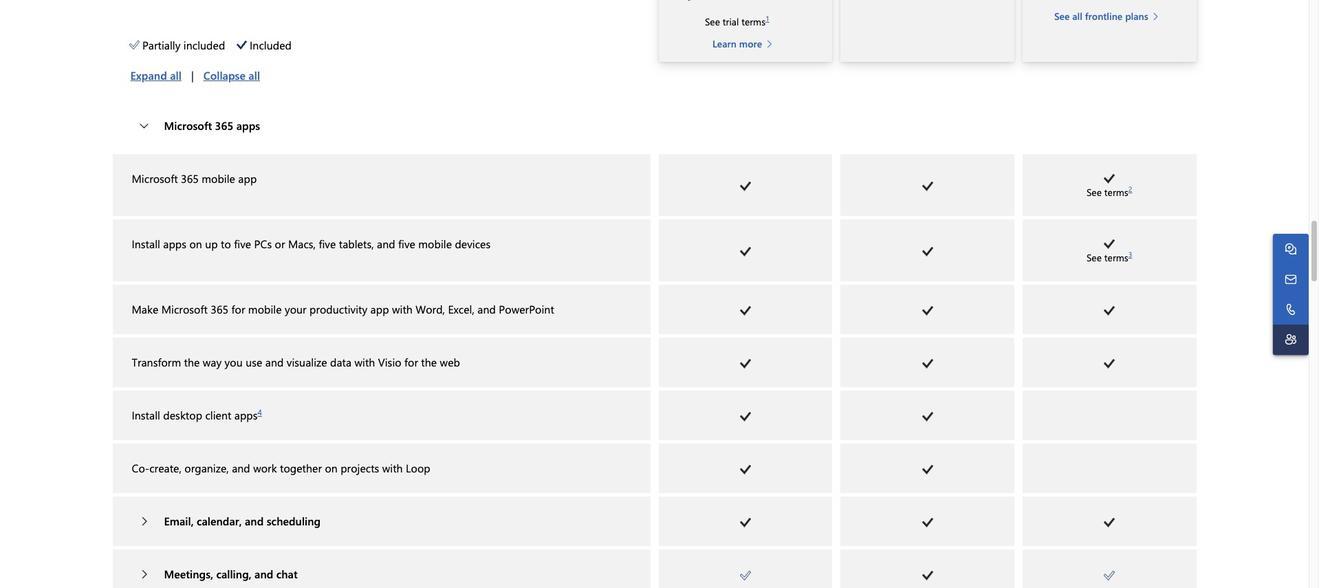 Task type: locate. For each thing, give the bounding box(es) containing it.
with
[[392, 302, 413, 316], [355, 355, 375, 369], [382, 461, 403, 475]]

app down the microsoft 365 apps at top
[[238, 171, 257, 186]]

up
[[205, 236, 218, 251]]

1 horizontal spatial on
[[325, 461, 338, 475]]

1 vertical spatial microsoft
[[132, 171, 178, 186]]

install apps on up to five pcs or macs, five tablets, and five mobile devices
[[132, 236, 491, 251]]

365 down collapse
[[215, 118, 233, 133]]

1 horizontal spatial all
[[249, 68, 260, 82]]

five right macs,
[[319, 236, 336, 251]]

more
[[739, 37, 762, 50]]

five right tablets,
[[398, 236, 415, 251]]

see left frontline
[[1054, 9, 1070, 22]]

4 link
[[258, 406, 262, 417]]

and left work
[[232, 461, 250, 475]]

2 horizontal spatial all
[[1073, 9, 1083, 22]]

1 vertical spatial app
[[370, 302, 389, 316]]

expand
[[130, 68, 167, 82]]

apps down collapse all button on the top left of page
[[236, 118, 260, 133]]

with right data
[[355, 355, 375, 369]]

see
[[1054, 9, 1070, 22], [705, 15, 720, 28], [1087, 186, 1102, 199], [1087, 251, 1102, 264]]

2 vertical spatial mobile
[[248, 302, 282, 316]]

terms inside see terms 2
[[1105, 186, 1129, 199]]

co-create, organize, and work together on projects with loop
[[132, 461, 430, 475]]

see all frontline plans link
[[1054, 9, 1165, 23]]

all left the |
[[170, 68, 182, 82]]

microsoft
[[164, 118, 212, 133], [132, 171, 178, 186], [161, 302, 208, 316]]

apps inside the install desktop client apps 4
[[234, 408, 258, 422]]

see inside see terms 3
[[1087, 251, 1102, 264]]

0 vertical spatial install
[[132, 236, 160, 251]]

and right use on the left bottom of the page
[[265, 355, 284, 369]]

1 vertical spatial with
[[355, 355, 375, 369]]

terms up more
[[742, 15, 766, 28]]

apps
[[236, 118, 260, 133], [163, 236, 186, 251], [234, 408, 258, 422]]

five
[[234, 236, 251, 251], [319, 236, 336, 251], [398, 236, 415, 251]]

this feature is included image
[[740, 181, 751, 191], [1104, 239, 1115, 249], [1104, 306, 1115, 316], [922, 359, 933, 368], [1104, 359, 1115, 368], [740, 465, 751, 474], [740, 518, 751, 527], [922, 518, 933, 527], [1104, 518, 1115, 527], [1104, 571, 1115, 580]]

all right collapse
[[249, 68, 260, 82]]

the
[[184, 355, 200, 369], [421, 355, 437, 369]]

0 vertical spatial mobile
[[202, 171, 235, 186]]

the left way
[[184, 355, 200, 369]]

partial checkmark icons indicate a feature is partially included image
[[129, 40, 139, 50]]

with left loop
[[382, 461, 403, 475]]

use
[[246, 355, 262, 369]]

microsoft for microsoft 365 mobile app
[[132, 171, 178, 186]]

word,
[[416, 302, 445, 316]]

terms
[[742, 15, 766, 28], [1105, 186, 1129, 199], [1105, 251, 1129, 264]]

365
[[215, 118, 233, 133], [181, 171, 199, 186], [211, 302, 228, 316]]

included
[[184, 38, 225, 52]]

1 vertical spatial install
[[132, 408, 160, 422]]

collapse
[[203, 68, 246, 82]]

2 horizontal spatial five
[[398, 236, 415, 251]]

to
[[221, 236, 231, 251]]

0 horizontal spatial app
[[238, 171, 257, 186]]

all
[[1073, 9, 1083, 22], [170, 68, 182, 82], [249, 68, 260, 82]]

1 vertical spatial terms
[[1105, 186, 1129, 199]]

4
[[258, 406, 262, 417]]

1 horizontal spatial the
[[421, 355, 437, 369]]

mobile left the your
[[248, 302, 282, 316]]

install up make
[[132, 236, 160, 251]]

and
[[377, 236, 395, 251], [478, 302, 496, 316], [265, 355, 284, 369], [232, 461, 250, 475], [245, 514, 264, 528], [255, 567, 273, 581]]

app right productivity on the left of the page
[[370, 302, 389, 316]]

terms inside see terms 3
[[1105, 251, 1129, 264]]

meetings,
[[164, 567, 213, 581]]

install inside the install desktop client apps 4
[[132, 408, 160, 422]]

group
[[121, 62, 270, 89]]

2 vertical spatial microsoft
[[161, 302, 208, 316]]

1 horizontal spatial for
[[404, 355, 418, 369]]

pcs
[[254, 236, 272, 251]]

see for see trial terms
[[705, 15, 720, 28]]

install
[[132, 236, 160, 251], [132, 408, 160, 422]]

2 vertical spatial with
[[382, 461, 403, 475]]

all inside 'button'
[[170, 68, 182, 82]]

all inside button
[[249, 68, 260, 82]]

meetings, calling, and chat
[[164, 567, 298, 581]]

partially included
[[142, 38, 225, 52]]

1 vertical spatial apps
[[163, 236, 186, 251]]

powerpoint
[[499, 302, 554, 316]]

mobile
[[202, 171, 235, 186], [418, 236, 452, 251], [248, 302, 282, 316]]

terms down see terms 2 on the top of page
[[1105, 251, 1129, 264]]

mobile left devices
[[418, 236, 452, 251]]

2 vertical spatial 365
[[211, 302, 228, 316]]

1 horizontal spatial five
[[319, 236, 336, 251]]

install left desktop
[[132, 408, 160, 422]]

0 horizontal spatial for
[[231, 302, 245, 316]]

1 install from the top
[[132, 236, 160, 251]]

0 vertical spatial terms
[[742, 15, 766, 28]]

all for see
[[1073, 9, 1083, 22]]

for up you
[[231, 302, 245, 316]]

2 install from the top
[[132, 408, 160, 422]]

see for see all frontline plans
[[1054, 9, 1070, 22]]

3 link
[[1129, 250, 1133, 260]]

2 horizontal spatial mobile
[[418, 236, 452, 251]]

this feature is included image
[[1104, 174, 1115, 184], [922, 181, 933, 191], [740, 247, 751, 256], [922, 247, 933, 256], [740, 306, 751, 316], [922, 306, 933, 316], [740, 359, 751, 368], [740, 412, 751, 421], [922, 412, 933, 421], [922, 465, 933, 474], [740, 571, 751, 580], [922, 571, 933, 580]]

0 vertical spatial 365
[[215, 118, 233, 133]]

0 vertical spatial apps
[[236, 118, 260, 133]]

frontline
[[1085, 9, 1123, 22]]

2 vertical spatial apps
[[234, 408, 258, 422]]

see left trial
[[705, 15, 720, 28]]

see inside see terms 2
[[1087, 186, 1102, 199]]

microsoft 365 apps
[[164, 118, 260, 133]]

0 horizontal spatial five
[[234, 236, 251, 251]]

collapse all
[[203, 68, 260, 82]]

apps right client
[[234, 408, 258, 422]]

terms up 3
[[1105, 186, 1129, 199]]

1 vertical spatial mobile
[[418, 236, 452, 251]]

1 horizontal spatial mobile
[[248, 302, 282, 316]]

2
[[1129, 185, 1133, 194]]

loop
[[406, 461, 430, 475]]

all left frontline
[[1073, 9, 1083, 22]]

on
[[189, 236, 202, 251], [325, 461, 338, 475]]

for right 'visio'
[[404, 355, 418, 369]]

apps left up
[[163, 236, 186, 251]]

the left web
[[421, 355, 437, 369]]

app
[[238, 171, 257, 186], [370, 302, 389, 316]]

on left up
[[189, 236, 202, 251]]

see left 3
[[1087, 251, 1102, 264]]

learn
[[713, 37, 737, 50]]

and right tablets,
[[377, 236, 395, 251]]

365 up way
[[211, 302, 228, 316]]

see all frontline plans
[[1054, 9, 1149, 22]]

calendar,
[[197, 514, 242, 528]]

1 vertical spatial on
[[325, 461, 338, 475]]

see left 2 link
[[1087, 186, 1102, 199]]

five right to
[[234, 236, 251, 251]]

with left word,
[[392, 302, 413, 316]]

2 five from the left
[[319, 236, 336, 251]]

0 horizontal spatial on
[[189, 236, 202, 251]]

2 vertical spatial terms
[[1105, 251, 1129, 264]]

on left projects
[[325, 461, 338, 475]]

1 horizontal spatial app
[[370, 302, 389, 316]]

0 horizontal spatial the
[[184, 355, 200, 369]]

all for collapse
[[249, 68, 260, 82]]

0 vertical spatial microsoft
[[164, 118, 212, 133]]

0 horizontal spatial all
[[170, 68, 182, 82]]

0 vertical spatial with
[[392, 302, 413, 316]]

mobile down the microsoft 365 apps at top
[[202, 171, 235, 186]]

visualize
[[287, 355, 327, 369]]

365 down the microsoft 365 apps at top
[[181, 171, 199, 186]]

for
[[231, 302, 245, 316], [404, 355, 418, 369]]

calling,
[[216, 567, 252, 581]]

and right "calendar,"
[[245, 514, 264, 528]]

1 vertical spatial 365
[[181, 171, 199, 186]]

see terms 2
[[1087, 185, 1133, 199]]

co-
[[132, 461, 149, 475]]



Task type: describe. For each thing, give the bounding box(es) containing it.
microsoft 365 mobile app
[[132, 171, 257, 186]]

install desktop client apps 4
[[132, 406, 262, 422]]

data
[[330, 355, 352, 369]]

email, calendar, and scheduling
[[164, 514, 324, 528]]

create,
[[149, 461, 182, 475]]

devices
[[455, 236, 491, 251]]

excel,
[[448, 302, 475, 316]]

1 five from the left
[[234, 236, 251, 251]]

and right excel,
[[478, 302, 496, 316]]

365 for apps
[[215, 118, 233, 133]]

make microsoft 365 for mobile your productivity app with word, excel, and powerpoint
[[132, 302, 554, 316]]

and left 'chat'
[[255, 567, 273, 581]]

install for install apps on up to five pcs or macs, five tablets, and five mobile devices
[[132, 236, 160, 251]]

learn more
[[713, 37, 762, 50]]

365 for mobile
[[181, 171, 199, 186]]

0 vertical spatial app
[[238, 171, 257, 186]]

1 the from the left
[[184, 355, 200, 369]]

client
[[205, 408, 231, 422]]

0 vertical spatial for
[[231, 302, 245, 316]]

0 vertical spatial on
[[189, 236, 202, 251]]

2 the from the left
[[421, 355, 437, 369]]

way
[[203, 355, 222, 369]]

or
[[275, 236, 285, 251]]

see for see terms 3
[[1087, 251, 1102, 264]]

see terms 3
[[1087, 250, 1133, 264]]

expand all
[[130, 68, 182, 82]]

desktop
[[163, 408, 202, 422]]

2 link
[[1129, 185, 1133, 194]]

with for projects
[[382, 461, 403, 475]]

see trial terms
[[705, 15, 766, 28]]

projects
[[341, 461, 379, 475]]

tablets,
[[339, 236, 374, 251]]

collapse all button
[[194, 62, 270, 89]]

productivity
[[310, 302, 367, 316]]

plans
[[1125, 9, 1149, 22]]

expand all button
[[121, 62, 191, 89]]

3
[[1129, 250, 1133, 260]]

web
[[440, 355, 460, 369]]

transform
[[132, 355, 181, 369]]

3 five from the left
[[398, 236, 415, 251]]

learn more link
[[713, 36, 779, 51]]

visio
[[378, 355, 401, 369]]

terms for install apps on up to five pcs or macs, five tablets, and five mobile devices
[[1105, 251, 1129, 264]]

see for see terms 2
[[1087, 186, 1102, 199]]

|
[[191, 68, 194, 82]]

with for data
[[355, 355, 375, 369]]

email,
[[164, 514, 194, 528]]

0 horizontal spatial mobile
[[202, 171, 235, 186]]

organize,
[[185, 461, 229, 475]]

your
[[285, 302, 307, 316]]

with for app
[[392, 302, 413, 316]]

together
[[280, 461, 322, 475]]

all for expand
[[170, 68, 182, 82]]

partially
[[142, 38, 181, 52]]

you
[[225, 355, 243, 369]]

microsoft for microsoft 365 apps
[[164, 118, 212, 133]]

chat
[[276, 567, 298, 581]]

1 vertical spatial for
[[404, 355, 418, 369]]

work
[[253, 461, 277, 475]]

terms for microsoft 365 mobile app
[[1105, 186, 1129, 199]]

group containing expand all
[[121, 62, 270, 89]]

transform the way you use and visualize data with visio for the web
[[132, 355, 460, 369]]

macs,
[[288, 236, 316, 251]]

trial
[[723, 15, 739, 28]]

install for install desktop client apps 4
[[132, 408, 160, 422]]

checkmark icons indicate a feature is included image
[[236, 40, 247, 50]]

scheduling
[[267, 514, 321, 528]]

included
[[250, 38, 292, 52]]

make
[[132, 302, 158, 316]]



Task type: vqa. For each thing, say whether or not it's contained in the screenshot.
the top app
yes



